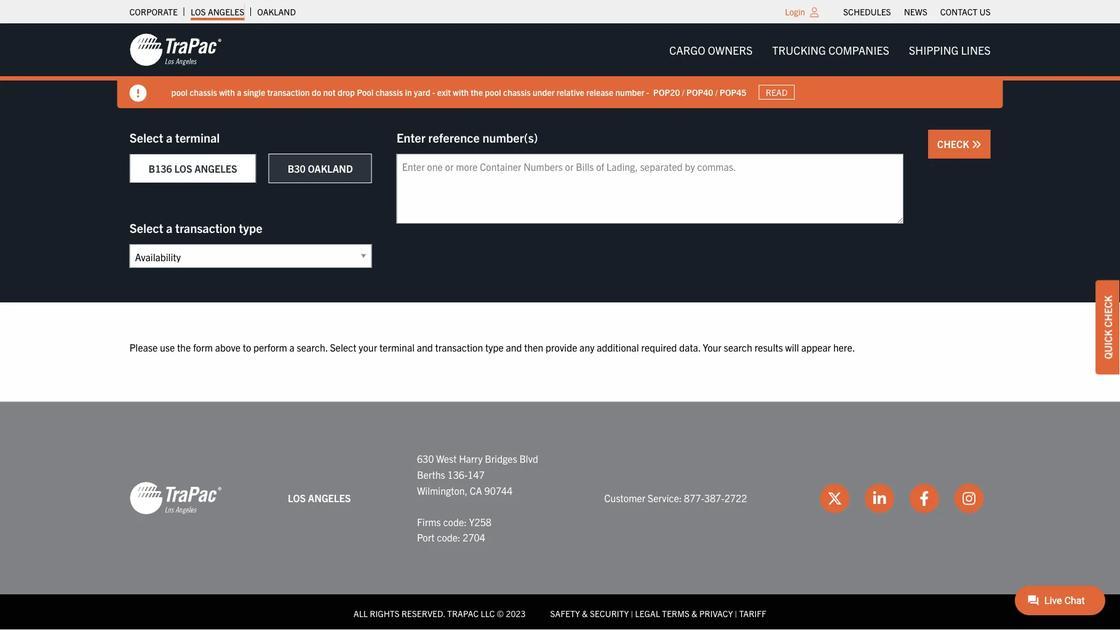 Task type: describe. For each thing, give the bounding box(es) containing it.
above
[[215, 341, 241, 354]]

1 vertical spatial los
[[174, 162, 192, 175]]

all rights reserved. trapac llc © 2023
[[354, 609, 526, 620]]

0 vertical spatial terminal
[[175, 130, 220, 145]]

rights
[[370, 609, 400, 620]]

contact us link
[[941, 3, 991, 20]]

enter
[[397, 130, 426, 145]]

a down b136
[[166, 220, 173, 235]]

shipping lines link
[[900, 37, 1001, 62]]

2 chassis from the left
[[376, 87, 403, 98]]

quick check
[[1102, 296, 1115, 360]]

wilmington,
[[417, 485, 468, 497]]

data.
[[680, 341, 701, 354]]

2722
[[725, 492, 748, 505]]

llc
[[481, 609, 495, 620]]

1 and from the left
[[417, 341, 433, 354]]

single
[[244, 87, 265, 98]]

los angeles link
[[191, 3, 245, 20]]

cargo
[[670, 43, 706, 57]]

y258
[[469, 516, 492, 528]]

3 chassis from the left
[[503, 87, 531, 98]]

number(s)
[[483, 130, 538, 145]]

in
[[405, 87, 412, 98]]

drop
[[338, 87, 355, 98]]

select for select a transaction type
[[130, 220, 163, 235]]

2 | from the left
[[735, 609, 738, 620]]

do
[[312, 87, 321, 98]]

2 vertical spatial select
[[330, 341, 357, 354]]

pool
[[357, 87, 374, 98]]

light image
[[811, 7, 819, 17]]

relative
[[557, 87, 585, 98]]

legal terms & privacy link
[[636, 609, 733, 620]]

your
[[703, 341, 722, 354]]

provide
[[546, 341, 578, 354]]

privacy
[[700, 609, 733, 620]]

number
[[616, 87, 645, 98]]

west
[[436, 453, 457, 465]]

2 and from the left
[[506, 341, 522, 354]]

news link
[[905, 3, 928, 20]]

menu bar containing schedules
[[837, 3, 998, 20]]

then
[[525, 341, 544, 354]]

tariff link
[[740, 609, 767, 620]]

b30
[[288, 162, 306, 175]]

cargo owners
[[670, 43, 753, 57]]

2 with from the left
[[453, 87, 469, 98]]

b136
[[149, 162, 172, 175]]

form
[[193, 341, 213, 354]]

a left single
[[237, 87, 242, 98]]

quick check link
[[1096, 280, 1121, 375]]

please
[[130, 341, 158, 354]]

0 horizontal spatial transaction
[[175, 220, 236, 235]]

los inside los angeles link
[[191, 6, 206, 17]]

bridges
[[485, 453, 518, 465]]

login link
[[786, 6, 806, 17]]

1 / from the left
[[682, 87, 685, 98]]

1 chassis from the left
[[190, 87, 217, 98]]

release
[[587, 87, 614, 98]]

customer
[[605, 492, 646, 505]]

enter reference number(s)
[[397, 130, 538, 145]]

search.
[[297, 341, 328, 354]]

angeles inside footer
[[308, 492, 351, 505]]

to
[[243, 341, 251, 354]]

2 & from the left
[[692, 609, 698, 620]]

us
[[980, 6, 991, 17]]

read
[[766, 87, 788, 98]]

not
[[323, 87, 336, 98]]

harry
[[459, 453, 483, 465]]

1 horizontal spatial terminal
[[380, 341, 415, 354]]

reference
[[429, 130, 480, 145]]

0 horizontal spatial type
[[239, 220, 263, 235]]

required
[[642, 341, 677, 354]]

under
[[533, 87, 555, 98]]

security
[[590, 609, 629, 620]]

safety
[[551, 609, 580, 620]]

news
[[905, 6, 928, 17]]

will
[[786, 341, 800, 354]]

footer containing 630 west harry bridges blvd
[[0, 402, 1121, 631]]

service:
[[648, 492, 682, 505]]

0 vertical spatial code:
[[443, 516, 467, 528]]

0 horizontal spatial oakland
[[257, 6, 296, 17]]

0 vertical spatial transaction
[[267, 87, 310, 98]]

1 pool from the left
[[171, 87, 188, 98]]

pop45
[[720, 87, 747, 98]]

trucking companies
[[773, 43, 890, 57]]

trucking
[[773, 43, 827, 57]]

firms code:  y258 port code:  2704
[[417, 516, 492, 544]]

1 vertical spatial los angeles
[[288, 492, 351, 505]]

2704
[[463, 532, 486, 544]]

all
[[354, 609, 368, 620]]

contact
[[941, 6, 978, 17]]

corporate link
[[130, 3, 178, 20]]

0 vertical spatial los angeles
[[191, 6, 245, 17]]

tariff
[[740, 609, 767, 620]]

1 los angeles image from the top
[[130, 33, 222, 67]]

cargo owners link
[[660, 37, 763, 62]]

90744
[[485, 485, 513, 497]]

legal
[[636, 609, 661, 620]]

shipping
[[910, 43, 959, 57]]

quick
[[1102, 330, 1115, 360]]



Task type: locate. For each thing, give the bounding box(es) containing it.
2 / from the left
[[716, 87, 718, 98]]

corporate
[[130, 6, 178, 17]]

and right your
[[417, 341, 433, 354]]

menu bar inside "banner"
[[660, 37, 1001, 62]]

pop40
[[687, 87, 714, 98]]

- right number
[[647, 87, 650, 98]]

search
[[724, 341, 753, 354]]

1 vertical spatial type
[[486, 341, 504, 354]]

1 horizontal spatial |
[[735, 609, 738, 620]]

0 horizontal spatial chassis
[[190, 87, 217, 98]]

387-
[[705, 492, 725, 505]]

2 vertical spatial los
[[288, 492, 306, 505]]

schedules
[[844, 6, 892, 17]]

/ left pop45
[[716, 87, 718, 98]]

exit
[[437, 87, 451, 98]]

0 vertical spatial los
[[191, 6, 206, 17]]

1 horizontal spatial check
[[1102, 296, 1115, 328]]

-
[[433, 87, 435, 98], [647, 87, 650, 98]]

877-
[[685, 492, 705, 505]]

0 vertical spatial check
[[938, 138, 972, 150]]

0 vertical spatial the
[[471, 87, 483, 98]]

with right exit
[[453, 87, 469, 98]]

1 horizontal spatial with
[[453, 87, 469, 98]]

chassis left single
[[190, 87, 217, 98]]

safety & security link
[[551, 609, 629, 620]]

0 horizontal spatial los angeles
[[191, 6, 245, 17]]

0 horizontal spatial |
[[631, 609, 634, 620]]

0 horizontal spatial the
[[177, 341, 191, 354]]

| left tariff
[[735, 609, 738, 620]]

1 horizontal spatial type
[[486, 341, 504, 354]]

schedules link
[[844, 3, 892, 20]]

any
[[580, 341, 595, 354]]

0 horizontal spatial pool
[[171, 87, 188, 98]]

read link
[[759, 85, 795, 100]]

solid image
[[972, 140, 982, 150]]

2 horizontal spatial chassis
[[503, 87, 531, 98]]

pool up number(s)
[[485, 87, 502, 98]]

chassis left in
[[376, 87, 403, 98]]

blvd
[[520, 453, 539, 465]]

1 horizontal spatial -
[[647, 87, 650, 98]]

check button
[[929, 130, 991, 159]]

1 vertical spatial angeles
[[195, 162, 237, 175]]

1 horizontal spatial chassis
[[376, 87, 403, 98]]

oakland right b30
[[308, 162, 353, 175]]

los inside footer
[[288, 492, 306, 505]]

1 vertical spatial code:
[[437, 532, 461, 544]]

& right terms
[[692, 609, 698, 620]]

chassis left the under
[[503, 87, 531, 98]]

banner containing cargo owners
[[0, 23, 1121, 108]]

pool
[[171, 87, 188, 98], [485, 87, 502, 98]]

1 vertical spatial oakland
[[308, 162, 353, 175]]

perform
[[254, 341, 287, 354]]

0 horizontal spatial check
[[938, 138, 972, 150]]

0 horizontal spatial terminal
[[175, 130, 220, 145]]

2 vertical spatial angeles
[[308, 492, 351, 505]]

trapac
[[448, 609, 479, 620]]

1 horizontal spatial transaction
[[267, 87, 310, 98]]

b136 los angeles
[[149, 162, 237, 175]]

solid image
[[130, 85, 147, 102]]

Enter reference number(s) text field
[[397, 154, 904, 224]]

630 west harry bridges blvd berths 136-147 wilmington, ca 90744
[[417, 453, 539, 497]]

additional
[[597, 341, 639, 354]]

1 | from the left
[[631, 609, 634, 620]]

terminal right your
[[380, 341, 415, 354]]

please use the form above to perform a search. select your terminal and transaction type and then provide any additional required data. your search results will appear here.
[[130, 341, 856, 354]]

2 los angeles image from the top
[[130, 482, 222, 516]]

a up b136
[[166, 130, 173, 145]]

select for select a terminal
[[130, 130, 163, 145]]

footer
[[0, 402, 1121, 631]]

1 vertical spatial menu bar
[[660, 37, 1001, 62]]

1 horizontal spatial the
[[471, 87, 483, 98]]

use
[[160, 341, 175, 354]]

your
[[359, 341, 377, 354]]

banner
[[0, 23, 1121, 108]]

code:
[[443, 516, 467, 528], [437, 532, 461, 544]]

1 with from the left
[[219, 87, 235, 98]]

1 vertical spatial check
[[1102, 296, 1115, 328]]

terms
[[662, 609, 690, 620]]

a left "search."
[[290, 341, 295, 354]]

|
[[631, 609, 634, 620], [735, 609, 738, 620]]

select left your
[[330, 341, 357, 354]]

1 vertical spatial select
[[130, 220, 163, 235]]

owners
[[708, 43, 753, 57]]

1 horizontal spatial &
[[692, 609, 698, 620]]

select a terminal
[[130, 130, 220, 145]]

here.
[[834, 341, 856, 354]]

1 horizontal spatial /
[[716, 87, 718, 98]]

0 vertical spatial los angeles image
[[130, 33, 222, 67]]

1 horizontal spatial pool
[[485, 87, 502, 98]]

los angeles image
[[130, 33, 222, 67], [130, 482, 222, 516]]

©
[[497, 609, 504, 620]]

menu bar down light image
[[660, 37, 1001, 62]]

136-
[[448, 469, 468, 481]]

2 - from the left
[[647, 87, 650, 98]]

transaction
[[267, 87, 310, 98], [175, 220, 236, 235], [435, 341, 483, 354]]

terminal
[[175, 130, 220, 145], [380, 341, 415, 354]]

and left then
[[506, 341, 522, 354]]

yard
[[414, 87, 431, 98]]

| left legal
[[631, 609, 634, 620]]

1 - from the left
[[433, 87, 435, 98]]

check inside button
[[938, 138, 972, 150]]

- left exit
[[433, 87, 435, 98]]

0 vertical spatial menu bar
[[837, 3, 998, 20]]

630
[[417, 453, 434, 465]]

menu bar up shipping
[[837, 3, 998, 20]]

0 vertical spatial oakland
[[257, 6, 296, 17]]

1 horizontal spatial and
[[506, 341, 522, 354]]

1 vertical spatial los angeles image
[[130, 482, 222, 516]]

0 horizontal spatial with
[[219, 87, 235, 98]]

0 horizontal spatial -
[[433, 87, 435, 98]]

select up b136
[[130, 130, 163, 145]]

oakland right los angeles link at the top of page
[[257, 6, 296, 17]]

& right safety
[[582, 609, 588, 620]]

oakland link
[[257, 3, 296, 20]]

0 vertical spatial select
[[130, 130, 163, 145]]

angeles
[[208, 6, 245, 17], [195, 162, 237, 175], [308, 492, 351, 505]]

1 vertical spatial the
[[177, 341, 191, 354]]

firms
[[417, 516, 441, 528]]

1 vertical spatial terminal
[[380, 341, 415, 354]]

pool chassis with a single transaction  do not drop pool chassis in yard -  exit with the pool chassis under relative release number -  pop20 / pop40 / pop45
[[171, 87, 747, 98]]

1 vertical spatial transaction
[[175, 220, 236, 235]]

pool right solid icon
[[171, 87, 188, 98]]

menu bar
[[837, 3, 998, 20], [660, 37, 1001, 62]]

with
[[219, 87, 235, 98], [453, 87, 469, 98]]

2 vertical spatial transaction
[[435, 341, 483, 354]]

0 vertical spatial type
[[239, 220, 263, 235]]

berths
[[417, 469, 445, 481]]

/
[[682, 87, 685, 98], [716, 87, 718, 98]]

contact us
[[941, 6, 991, 17]]

menu bar containing cargo owners
[[660, 37, 1001, 62]]

results
[[755, 341, 783, 354]]

terminal up the b136 los angeles
[[175, 130, 220, 145]]

the
[[471, 87, 483, 98], [177, 341, 191, 354]]

code: right port
[[437, 532, 461, 544]]

safety & security | legal terms & privacy | tariff
[[551, 609, 767, 620]]

select
[[130, 130, 163, 145], [130, 220, 163, 235], [330, 341, 357, 354]]

reserved.
[[402, 609, 446, 620]]

147
[[468, 469, 485, 481]]

ca
[[470, 485, 482, 497]]

with left single
[[219, 87, 235, 98]]

1 horizontal spatial los angeles
[[288, 492, 351, 505]]

/ right "pop20"
[[682, 87, 685, 98]]

login
[[786, 6, 806, 17]]

2 horizontal spatial transaction
[[435, 341, 483, 354]]

oakland
[[257, 6, 296, 17], [308, 162, 353, 175]]

1 & from the left
[[582, 609, 588, 620]]

and
[[417, 341, 433, 354], [506, 341, 522, 354]]

the right exit
[[471, 87, 483, 98]]

0 horizontal spatial &
[[582, 609, 588, 620]]

port
[[417, 532, 435, 544]]

the right use
[[177, 341, 191, 354]]

0 horizontal spatial and
[[417, 341, 433, 354]]

select a transaction type
[[130, 220, 263, 235]]

b30 oakland
[[288, 162, 353, 175]]

type
[[239, 220, 263, 235], [486, 341, 504, 354]]

code: up 2704
[[443, 516, 467, 528]]

select down b136
[[130, 220, 163, 235]]

lines
[[962, 43, 991, 57]]

&
[[582, 609, 588, 620], [692, 609, 698, 620]]

0 vertical spatial angeles
[[208, 6, 245, 17]]

2 pool from the left
[[485, 87, 502, 98]]

0 horizontal spatial /
[[682, 87, 685, 98]]

1 horizontal spatial oakland
[[308, 162, 353, 175]]



Task type: vqa. For each thing, say whether or not it's contained in the screenshot.
the Los to the top
yes



